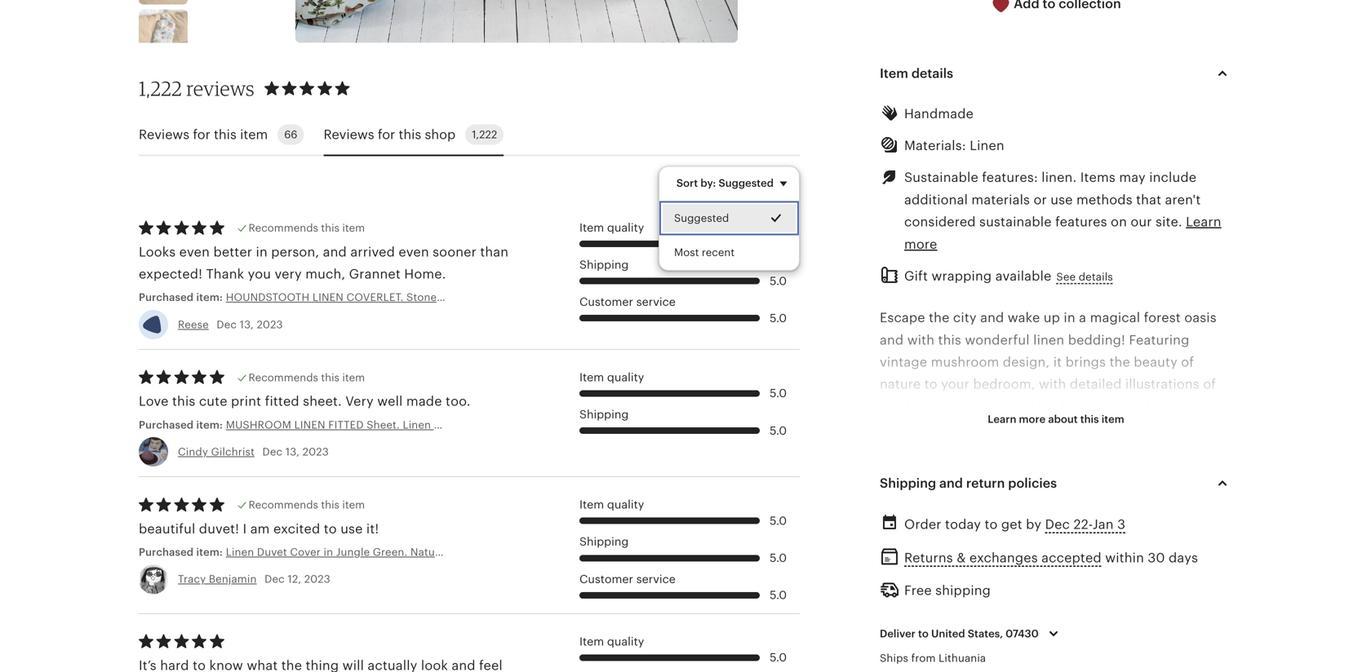 Task type: vqa. For each thing, say whether or not it's contained in the screenshot.
"Etsy" inside the Shop confidently on Etsy knowing if something goes wrong with an order, we've got your back for all eligible purchases —
no



Task type: describe. For each thing, give the bounding box(es) containing it.
to right excited
[[324, 522, 337, 537]]

site.
[[1156, 215, 1182, 229]]

or inside the includes a duvet cover with wooden buttons and internal corner ties, and two pillowcases with envelope closure. the duvet insert's ties keep your comforter in place while you sleep, preventing any slipping or bunching while you sleep.
[[1177, 644, 1190, 658]]

4 quality from the top
[[607, 636, 644, 648]]

1,222 for 1,222 reviews
[[139, 76, 182, 100]]

item for excited
[[342, 499, 365, 511]]

learn more about this item button
[[975, 405, 1137, 434]]

from for ships
[[911, 652, 936, 665]]

see
[[1056, 271, 1076, 283]]

shipping for looks even better in person, and arrived even sooner than expected! thank you very much, grannet home.
[[579, 259, 629, 271]]

customer service for looks even better in person, and arrived even sooner than expected! thank you very much, grannet home.
[[579, 296, 676, 309]]

than
[[480, 245, 509, 259]]

to inside the escape the city and wake up in a magical forest oasis and with this wonderful linen bedding! featuring vintage mushroom design, it brings the beauty of nature to your bedroom, with detailed illustrations of mushrooms, insects and birds in various shapes and sizes.
[[924, 377, 938, 392]]

2 vertical spatial duvet
[[961, 621, 997, 636]]

preventing
[[1024, 644, 1093, 658]]

customer for looks even better in person, and arrived even sooner than expected! thank you very much, grannet home.
[[579, 296, 633, 309]]

and down escape
[[880, 333, 904, 348]]

0 vertical spatial of
[[1181, 355, 1194, 370]]

grannet
[[349, 267, 401, 282]]

durable
[[922, 510, 971, 525]]

purchased for beautiful
[[139, 546, 194, 559]]

and inside looks even better in person, and arrived even sooner than expected! thank you very much, grannet home.
[[323, 245, 347, 259]]

insert's
[[1001, 621, 1046, 636]]

use inside sustainable features: linen. items may include additional materials or use methods that aren't considered sustainable features on our site.
[[1051, 192, 1073, 207]]

tracy benjamin dec 12, 2023
[[178, 573, 330, 586]]

most recent
[[674, 247, 734, 259]]

reese link
[[178, 319, 209, 331]]

1 vertical spatial duvet
[[948, 577, 985, 592]]

aren't
[[1165, 192, 1201, 207]]

closure.
[[880, 621, 931, 636]]

from for made
[[918, 466, 948, 481]]

0 vertical spatial the
[[929, 311, 950, 325]]

more for learn more about this item
[[1019, 413, 1046, 426]]

person,
[[271, 245, 319, 259]]

cindy gilchrist dec 13, 2023
[[178, 446, 329, 458]]

lithuania
[[939, 652, 986, 665]]

your inside the escape the city and wake up in a magical forest oasis and with this wonderful linen bedding! featuring vintage mushroom design, it brings the beauty of nature to your bedroom, with detailed illustrations of mushrooms, insects and birds in various shapes and sizes.
[[941, 377, 970, 392]]

7 5.0 from the top
[[770, 552, 787, 565]]

and down 100%
[[1079, 488, 1103, 503]]

and up 'insert's'
[[1008, 599, 1032, 614]]

tab list containing reviews for this item
[[139, 115, 800, 156]]

8 5.0 from the top
[[770, 589, 787, 602]]

see details link
[[1056, 270, 1113, 285]]

item quality for beautiful duvet! i am excited to use it!
[[579, 499, 644, 511]]

item inside "dropdown button"
[[880, 66, 908, 81]]

07430
[[1006, 628, 1039, 640]]

wonderful
[[965, 333, 1030, 348]]

with up two at bottom
[[1028, 577, 1055, 592]]

place
[[880, 644, 915, 658]]

2023 for excited
[[304, 573, 330, 586]]

returns & exchanges accepted button
[[904, 546, 1102, 570]]

learn for learn more
[[1186, 215, 1221, 229]]

vintage
[[880, 355, 927, 370]]

items
[[1080, 170, 1116, 185]]

item for fitted
[[342, 372, 365, 384]]

breathable,
[[1002, 510, 1075, 525]]

purchased item: for even
[[139, 292, 226, 304]]

policies
[[1008, 476, 1057, 491]]

with up vintage
[[907, 333, 935, 348]]

linen
[[1033, 333, 1064, 348]]

sleep,
[[982, 644, 1020, 658]]

detailed
[[1070, 377, 1122, 392]]

learn for learn more about this item
[[988, 413, 1016, 426]]

reese dec 13, 2023
[[178, 319, 283, 331]]

2 5.0 from the top
[[770, 275, 787, 288]]

includes a duvet cover with wooden buttons and internal corner ties, and two pillowcases with envelope closure. the duvet insert's ties keep your comforter in place while you sleep, preventing any slipping or bunching while you sleep.
[[880, 577, 1230, 672]]

materials
[[972, 192, 1030, 207]]

any
[[1096, 644, 1119, 658]]

escape the city and wake up in a magical forest oasis and with this wonderful linen bedding! featuring vintage mushroom design, it brings the beauty of nature to your bedroom, with detailed illustrations of mushrooms, insects and birds in various shapes and sizes.
[[880, 311, 1217, 436]]

deliver to united states, 07430
[[880, 628, 1039, 640]]

2023 for fitted
[[302, 446, 329, 458]]

cover inside the includes a duvet cover with wooden buttons and internal corner ties, and two pillowcases with envelope closure. the duvet insert's ties keep your comforter in place while you sleep, preventing any slipping or bunching while you sleep.
[[988, 577, 1024, 592]]

9 5.0 from the top
[[770, 652, 787, 664]]

returns
[[904, 551, 953, 566]]

suggested inside button
[[674, 212, 729, 224]]

3
[[1117, 517, 1126, 532]]

reviews for this item
[[139, 127, 268, 142]]

looks even better in person, and arrived even sooner than expected! thank you very much, grannet home.
[[139, 245, 509, 282]]

item inside learn more about this item dropdown button
[[1102, 413, 1124, 426]]

arrived
[[350, 245, 395, 259]]

item details button
[[865, 54, 1247, 93]]

purchased for love
[[139, 419, 194, 431]]

a inside the escape the city and wake up in a magical forest oasis and with this wonderful linen bedding! featuring vintage mushroom design, it brings the beauty of nature to your bedroom, with detailed illustrations of mushrooms, insects and birds in various shapes and sizes.
[[1079, 311, 1086, 325]]

made from premium-quality, 100% pure linen, this duvet cover set is not only soft and luxurious but also highly durable and breathable, ensuring a comfortable and restful night's sleep.
[[880, 466, 1227, 547]]

and down bedroom,
[[1011, 399, 1035, 414]]

1,222 for 1,222
[[472, 129, 497, 141]]

suggested button
[[659, 201, 799, 236]]

sleep. inside the includes a duvet cover with wooden buttons and internal corner ties, and two pillowcases with envelope closure. the duvet insert's ties keep your comforter in place while you sleep, preventing any slipping or bunching while you sleep.
[[1008, 666, 1046, 672]]

return
[[966, 476, 1005, 491]]

item: for this
[[196, 419, 223, 431]]

not
[[995, 488, 1017, 503]]

handmade
[[904, 106, 974, 121]]

love this cute print fitted sheet.  very well made too.
[[139, 394, 471, 409]]

cindy
[[178, 446, 208, 458]]

is
[[982, 488, 992, 503]]

2 even from the left
[[399, 245, 429, 259]]

most recent button
[[659, 236, 799, 270]]

dec right 'reese'
[[217, 319, 237, 331]]

forest
[[1144, 311, 1181, 325]]

gift wrapping available see details
[[904, 269, 1113, 284]]

in right birds
[[1074, 399, 1086, 414]]

home.
[[404, 267, 446, 282]]

this down reviews
[[214, 127, 237, 142]]

and up the wonderful
[[980, 311, 1004, 325]]

ships from lithuania
[[880, 652, 986, 665]]

dec left the 12,
[[265, 573, 285, 586]]

details inside "dropdown button"
[[911, 66, 953, 81]]

quality for looks even better in person, and arrived even sooner than expected! thank you very much, grannet home.
[[607, 222, 644, 234]]

1 vertical spatial while
[[944, 666, 978, 672]]

to left get
[[985, 517, 998, 532]]

beautiful duvet! i am excited to use it!
[[139, 522, 379, 537]]

looks
[[139, 245, 176, 259]]

about
[[1048, 413, 1078, 426]]

wrapping
[[932, 269, 992, 284]]

pure
[[1102, 466, 1131, 481]]

it
[[1053, 355, 1062, 370]]

1 horizontal spatial the
[[1109, 355, 1130, 370]]

exchanges
[[969, 551, 1038, 566]]

materials: linen
[[904, 138, 1005, 153]]

materials:
[[904, 138, 966, 153]]

print
[[231, 394, 261, 409]]

luxurious
[[1106, 488, 1165, 503]]

keep
[[1076, 621, 1107, 636]]

suggested inside dropdown button
[[719, 177, 774, 189]]

item details
[[880, 66, 953, 81]]

item quality for looks even better in person, and arrived even sooner than expected! thank you very much, grannet home.
[[579, 222, 644, 234]]

item for beautiful duvet! i am excited to use it!
[[579, 499, 604, 511]]

0 vertical spatial 13,
[[240, 319, 254, 331]]

1 horizontal spatial you
[[956, 644, 979, 658]]

most
[[674, 247, 699, 259]]

shop
[[425, 127, 456, 142]]

that
[[1136, 192, 1161, 207]]

customer for beautiful duvet! i am excited to use it!
[[579, 573, 633, 586]]

mushroom linen bedding. 3 piece duvet set. unique vintage image 9 image
[[139, 9, 188, 58]]

to inside deliver to united states, 07430 dropdown button
[[918, 628, 929, 640]]

6 5.0 from the top
[[770, 515, 787, 528]]

4 item quality from the top
[[579, 636, 644, 648]]

recent
[[702, 247, 734, 259]]

within
[[1105, 551, 1144, 566]]

2 horizontal spatial you
[[981, 666, 1005, 672]]

tracy benjamin link
[[178, 573, 257, 586]]

with up birds
[[1039, 377, 1066, 392]]

purchased item: for duvet!
[[139, 546, 226, 559]]

reviews for reviews for this shop
[[324, 127, 374, 142]]

5 5.0 from the top
[[770, 425, 787, 437]]

deliver
[[880, 628, 916, 640]]

fitted
[[265, 394, 299, 409]]

very
[[275, 267, 302, 282]]

united
[[931, 628, 965, 640]]



Task type: locate. For each thing, give the bounding box(es) containing it.
internal
[[880, 599, 928, 614]]

1 horizontal spatial cover
[[988, 577, 1024, 592]]

ensuring
[[1079, 510, 1134, 525]]

you left very
[[248, 267, 271, 282]]

while down the united
[[918, 644, 952, 658]]

or down comforter
[[1177, 644, 1190, 658]]

beauty
[[1134, 355, 1178, 370]]

duvet down "ties,"
[[961, 621, 997, 636]]

dec 22-jan 3 button
[[1045, 513, 1126, 537]]

0 horizontal spatial 13,
[[240, 319, 254, 331]]

use down linen.
[[1051, 192, 1073, 207]]

this up sheet.
[[321, 372, 339, 384]]

dec right by
[[1045, 517, 1070, 532]]

more left about
[[1019, 413, 1046, 426]]

item: down "cute"
[[196, 419, 223, 431]]

sleep. inside made from premium-quality, 100% pure linen, this duvet cover set is not only soft and luxurious but also highly durable and breathable, ensuring a comfortable and restful night's sleep.
[[998, 533, 1035, 547]]

1 item: from the top
[[196, 292, 223, 304]]

1 vertical spatial suggested
[[674, 212, 729, 224]]

1 vertical spatial a
[[1138, 510, 1145, 525]]

sleep.
[[998, 533, 1035, 547], [1008, 666, 1046, 672]]

escape
[[880, 311, 925, 325]]

3 purchased from the top
[[139, 546, 194, 559]]

1 vertical spatial 13,
[[285, 446, 300, 458]]

item
[[880, 66, 908, 81], [579, 222, 604, 234], [579, 371, 604, 384], [579, 499, 604, 511], [579, 636, 604, 648]]

while
[[918, 644, 952, 658], [944, 666, 978, 672]]

pillowcases
[[1063, 599, 1137, 614]]

or
[[1034, 192, 1047, 207], [1177, 644, 1190, 658]]

more for learn more
[[904, 237, 937, 252]]

details
[[911, 66, 953, 81], [1079, 271, 1113, 283]]

even
[[179, 245, 210, 259], [399, 245, 429, 259]]

features
[[1055, 215, 1107, 229]]

1 horizontal spatial for
[[378, 127, 395, 142]]

2 horizontal spatial a
[[1138, 510, 1145, 525]]

tracy
[[178, 573, 206, 586]]

in down envelope at the right of the page
[[1210, 621, 1222, 636]]

item for person,
[[342, 222, 365, 234]]

0 vertical spatial item:
[[196, 292, 223, 304]]

shipping inside shipping and return policies dropdown button
[[880, 476, 936, 491]]

1 quality from the top
[[607, 222, 644, 234]]

1 5.0 from the top
[[770, 238, 787, 250]]

you down sleep, at right bottom
[[981, 666, 1005, 672]]

1,222 down the mushroom linen bedding. 3 piece duvet set. unique vintage image 9
[[139, 76, 182, 100]]

0 horizontal spatial use
[[340, 522, 363, 537]]

item for love this cute print fitted sheet.  very well made too.
[[579, 371, 604, 384]]

2023 down very
[[257, 319, 283, 331]]

highly
[[880, 510, 919, 525]]

the down bedding!
[[1109, 355, 1130, 370]]

recommends this item for excited
[[249, 499, 365, 511]]

0 horizontal spatial more
[[904, 237, 937, 252]]

gilchrist
[[211, 446, 255, 458]]

thank
[[206, 267, 244, 282]]

menu containing suggested
[[658, 166, 800, 271]]

1 vertical spatial from
[[911, 652, 936, 665]]

sizes.
[[880, 422, 915, 436]]

suggested up most recent
[[674, 212, 729, 224]]

item quality
[[579, 222, 644, 234], [579, 371, 644, 384], [579, 499, 644, 511], [579, 636, 644, 648]]

2 vertical spatial recommends
[[249, 499, 318, 511]]

1 vertical spatial purchased item:
[[139, 419, 226, 431]]

details inside "gift wrapping available see details"
[[1079, 271, 1113, 283]]

0 horizontal spatial of
[[1181, 355, 1194, 370]]

mushroom
[[931, 355, 999, 370]]

this up but
[[1173, 466, 1196, 481]]

or inside sustainable features: linen. items may include additional materials or use methods that aren't considered sustainable features on our site.
[[1034, 192, 1047, 207]]

your up any
[[1111, 621, 1139, 636]]

and down the highly at the bottom right of page
[[880, 533, 904, 547]]

0 horizontal spatial your
[[941, 377, 970, 392]]

a inside the includes a duvet cover with wooden buttons and internal corner ties, and two pillowcases with envelope closure. the duvet insert's ties keep your comforter in place while you sleep, preventing any slipping or bunching while you sleep.
[[938, 577, 945, 592]]

1 purchased item: from the top
[[139, 292, 226, 304]]

1 vertical spatial service
[[636, 573, 676, 586]]

this inside made from premium-quality, 100% pure linen, this duvet cover set is not only soft and luxurious but also highly durable and breathable, ensuring a comfortable and restful night's sleep.
[[1173, 466, 1196, 481]]

1 vertical spatial sleep.
[[1008, 666, 1046, 672]]

recommends up "person,"
[[249, 222, 318, 234]]

quality for love this cute print fitted sheet.  very well made too.
[[607, 371, 644, 384]]

0 vertical spatial you
[[248, 267, 271, 282]]

in inside looks even better in person, and arrived even sooner than expected! thank you very much, grannet home.
[[256, 245, 268, 259]]

dec
[[217, 319, 237, 331], [262, 446, 283, 458], [1045, 517, 1070, 532], [265, 573, 285, 586]]

service for looks even better in person, and arrived even sooner than expected! thank you very much, grannet home.
[[636, 296, 676, 309]]

3 item: from the top
[[196, 546, 223, 559]]

1 vertical spatial purchased
[[139, 419, 194, 431]]

0 vertical spatial or
[[1034, 192, 1047, 207]]

also
[[1193, 488, 1219, 503]]

0 vertical spatial while
[[918, 644, 952, 658]]

0 vertical spatial learn
[[1186, 215, 1221, 229]]

1 reviews from the left
[[139, 127, 189, 142]]

1 horizontal spatial even
[[399, 245, 429, 259]]

2 item quality from the top
[[579, 371, 644, 384]]

shipping
[[579, 259, 629, 271], [579, 408, 629, 421], [880, 476, 936, 491], [579, 536, 629, 549]]

and inside dropdown button
[[939, 476, 963, 491]]

ties
[[1050, 621, 1073, 636]]

menu
[[658, 166, 800, 271]]

quality
[[607, 222, 644, 234], [607, 371, 644, 384], [607, 499, 644, 511], [607, 636, 644, 648]]

cindy gilchrist link
[[178, 446, 255, 458]]

sustainable
[[979, 215, 1052, 229]]

for for shop
[[378, 127, 395, 142]]

shipping for beautiful duvet! i am excited to use it!
[[579, 536, 629, 549]]

0 vertical spatial more
[[904, 237, 937, 252]]

in right the better
[[256, 245, 268, 259]]

this up looks even better in person, and arrived even sooner than expected! thank you very much, grannet home.
[[321, 222, 339, 234]]

well
[[377, 394, 403, 409]]

dec right gilchrist
[[262, 446, 283, 458]]

1 vertical spatial you
[[956, 644, 979, 658]]

0 horizontal spatial the
[[929, 311, 950, 325]]

0 horizontal spatial a
[[938, 577, 945, 592]]

100%
[[1064, 466, 1098, 481]]

your down mushroom
[[941, 377, 970, 392]]

2023 right the 12,
[[304, 573, 330, 586]]

purchased down love
[[139, 419, 194, 431]]

2 vertical spatial item:
[[196, 546, 223, 559]]

more down considered
[[904, 237, 937, 252]]

1 vertical spatial use
[[340, 522, 363, 537]]

with
[[907, 333, 935, 348], [1039, 377, 1066, 392], [1028, 577, 1055, 592], [1140, 599, 1168, 614]]

cover inside made from premium-quality, 100% pure linen, this duvet cover set is not only soft and luxurious but also highly durable and breathable, ensuring a comfortable and restful night's sleep.
[[920, 488, 955, 503]]

0 horizontal spatial you
[[248, 267, 271, 282]]

1 vertical spatial 2023
[[302, 446, 329, 458]]

2 purchased from the top
[[139, 419, 194, 431]]

2 vertical spatial you
[[981, 666, 1005, 672]]

reviews down the 1,222 reviews on the top
[[139, 127, 189, 142]]

duvet inside made from premium-quality, 100% pure linen, this duvet cover set is not only soft and luxurious but also highly durable and breathable, ensuring a comfortable and restful night's sleep.
[[880, 488, 916, 503]]

considered
[[904, 215, 976, 229]]

bunching
[[880, 666, 940, 672]]

reviews
[[186, 76, 254, 100]]

1 service from the top
[[636, 296, 676, 309]]

2 recommends this item from the top
[[249, 372, 365, 384]]

1 customer from the top
[[579, 296, 633, 309]]

item for looks even better in person, and arrived even sooner than expected! thank you very much, grannet home.
[[579, 222, 604, 234]]

bedroom,
[[973, 377, 1035, 392]]

nature
[[880, 377, 921, 392]]

learn inside dropdown button
[[988, 413, 1016, 426]]

bedding!
[[1068, 333, 1125, 348]]

1 horizontal spatial your
[[1111, 621, 1139, 636]]

2023 down sheet.
[[302, 446, 329, 458]]

1 vertical spatial your
[[1111, 621, 1139, 636]]

0 vertical spatial recommends
[[249, 222, 318, 234]]

0 vertical spatial details
[[911, 66, 953, 81]]

13, down the fitted in the left of the page
[[285, 446, 300, 458]]

&
[[957, 551, 966, 566]]

more inside dropdown button
[[1019, 413, 1046, 426]]

suggested
[[719, 177, 774, 189], [674, 212, 729, 224]]

recommends up excited
[[249, 499, 318, 511]]

benjamin
[[209, 573, 257, 586]]

for left the 'shop'
[[378, 127, 395, 142]]

2 vertical spatial purchased item:
[[139, 546, 226, 559]]

and down days
[[1166, 577, 1190, 592]]

purchased for looks
[[139, 292, 194, 304]]

2 customer from the top
[[579, 573, 633, 586]]

1 vertical spatial details
[[1079, 271, 1113, 283]]

reviews for reviews for this item
[[139, 127, 189, 142]]

for down the 1,222 reviews on the top
[[193, 127, 210, 142]]

a right 3
[[1138, 510, 1145, 525]]

comforter
[[1143, 621, 1207, 636]]

5.0
[[770, 238, 787, 250], [770, 275, 787, 288], [770, 312, 787, 325], [770, 387, 787, 400], [770, 425, 787, 437], [770, 515, 787, 528], [770, 552, 787, 565], [770, 589, 787, 602], [770, 652, 787, 664]]

0 vertical spatial a
[[1079, 311, 1086, 325]]

2 vertical spatial purchased
[[139, 546, 194, 559]]

recommends this item for person,
[[249, 222, 365, 234]]

1 recommends this item from the top
[[249, 222, 365, 234]]

1 horizontal spatial a
[[1079, 311, 1086, 325]]

1 horizontal spatial 1,222
[[472, 129, 497, 141]]

brings
[[1065, 355, 1106, 370]]

1 customer service from the top
[[579, 296, 676, 309]]

quality,
[[1014, 466, 1060, 481]]

purchased item: down expected!
[[139, 292, 226, 304]]

order today to get by dec 22-jan 3
[[904, 517, 1126, 532]]

0 horizontal spatial or
[[1034, 192, 1047, 207]]

sleep. down sleep, at right bottom
[[1008, 666, 1046, 672]]

1 vertical spatial 1,222
[[472, 129, 497, 141]]

purchased down expected!
[[139, 292, 194, 304]]

with down buttons
[[1140, 599, 1168, 614]]

and left return
[[939, 476, 963, 491]]

3 item quality from the top
[[579, 499, 644, 511]]

recommends this item up excited
[[249, 499, 365, 511]]

1,222 right the 'shop'
[[472, 129, 497, 141]]

this inside the escape the city and wake up in a magical forest oasis and with this wonderful linen bedding! featuring vintage mushroom design, it brings the beauty of nature to your bedroom, with detailed illustrations of mushrooms, insects and birds in various shapes and sizes.
[[938, 333, 961, 348]]

more inside learn more
[[904, 237, 937, 252]]

1 horizontal spatial learn
[[1186, 215, 1221, 229]]

learn inside learn more
[[1186, 215, 1221, 229]]

a right free
[[938, 577, 945, 592]]

item:
[[196, 292, 223, 304], [196, 419, 223, 431], [196, 546, 223, 559]]

item quality for love this cute print fitted sheet.  very well made too.
[[579, 371, 644, 384]]

cover
[[920, 488, 955, 503], [988, 577, 1024, 592]]

tab list
[[139, 115, 800, 156]]

0 vertical spatial sleep.
[[998, 533, 1035, 547]]

purchased
[[139, 292, 194, 304], [139, 419, 194, 431], [139, 546, 194, 559]]

3 quality from the top
[[607, 499, 644, 511]]

details right see at right
[[1079, 271, 1113, 283]]

recommends this item up love this cute print fitted sheet.  very well made too.
[[249, 372, 365, 384]]

sustainable features: linen. items may include additional materials or use methods that aren't considered sustainable features on our site.
[[904, 170, 1201, 229]]

0 vertical spatial cover
[[920, 488, 955, 503]]

1 horizontal spatial use
[[1051, 192, 1073, 207]]

1 item quality from the top
[[579, 222, 644, 234]]

0 vertical spatial customer service
[[579, 296, 676, 309]]

to up mushrooms, at the right bottom of page
[[924, 377, 938, 392]]

duvet up corner on the bottom of page
[[948, 577, 985, 592]]

i
[[243, 522, 247, 537]]

1 horizontal spatial reviews
[[324, 127, 374, 142]]

0 vertical spatial customer
[[579, 296, 633, 309]]

recommends up the fitted in the left of the page
[[249, 372, 318, 384]]

item: down thank
[[196, 292, 223, 304]]

2 vertical spatial recommends this item
[[249, 499, 365, 511]]

customer service for beautiful duvet! i am excited to use it!
[[579, 573, 676, 586]]

includes
[[880, 577, 934, 592]]

available
[[995, 269, 1051, 284]]

for
[[193, 127, 210, 142], [378, 127, 395, 142]]

am
[[250, 522, 270, 537]]

shipping for love this cute print fitted sheet.  very well made too.
[[579, 408, 629, 421]]

1,222 inside "tab list"
[[472, 129, 497, 141]]

from
[[918, 466, 948, 481], [911, 652, 936, 665]]

2 vertical spatial 2023
[[304, 573, 330, 586]]

2 vertical spatial a
[[938, 577, 945, 592]]

item: for even
[[196, 292, 223, 304]]

night's
[[952, 533, 994, 547]]

envelope
[[1171, 599, 1230, 614]]

mushroom linen bedding. 3 piece duvet set. unique vintage image 8 image
[[139, 0, 188, 4]]

purchased item: down beautiful on the bottom left of page
[[139, 546, 226, 559]]

of
[[1181, 355, 1194, 370], [1203, 377, 1216, 392]]

2 quality from the top
[[607, 371, 644, 384]]

0 horizontal spatial cover
[[920, 488, 955, 503]]

while down lithuania
[[944, 666, 978, 672]]

0 vertical spatial 2023
[[257, 319, 283, 331]]

your
[[941, 377, 970, 392], [1111, 621, 1139, 636]]

but
[[1168, 488, 1190, 503]]

1 for from the left
[[193, 127, 210, 142]]

purchased down beautiful on the bottom left of page
[[139, 546, 194, 559]]

0 horizontal spatial learn
[[988, 413, 1016, 426]]

the
[[934, 621, 958, 636]]

recommends this item for fitted
[[249, 372, 365, 384]]

0 horizontal spatial 1,222
[[139, 76, 182, 100]]

of right illustrations
[[1203, 377, 1216, 392]]

and up much, on the top of the page
[[323, 245, 347, 259]]

the left city
[[929, 311, 950, 325]]

1 purchased from the top
[[139, 292, 194, 304]]

0 vertical spatial service
[[636, 296, 676, 309]]

service
[[636, 296, 676, 309], [636, 573, 676, 586]]

this inside dropdown button
[[1080, 413, 1099, 426]]

this left the 'shop'
[[399, 127, 421, 142]]

and right shapes
[[1188, 399, 1212, 414]]

2023
[[257, 319, 283, 331], [302, 446, 329, 458], [304, 573, 330, 586]]

reviews right 66
[[324, 127, 374, 142]]

in
[[256, 245, 268, 259], [1064, 311, 1075, 325], [1074, 399, 1086, 414], [1210, 621, 1222, 636]]

recommends for excited
[[249, 499, 318, 511]]

0 vertical spatial 1,222
[[139, 76, 182, 100]]

0 horizontal spatial even
[[179, 245, 210, 259]]

quality for beautiful duvet! i am excited to use it!
[[607, 499, 644, 511]]

0 vertical spatial duvet
[[880, 488, 916, 503]]

methods
[[1076, 192, 1133, 207]]

sooner
[[433, 245, 477, 259]]

deliver to united states, 07430 button
[[868, 617, 1075, 651]]

excited
[[273, 522, 320, 537]]

learn down aren't
[[1186, 215, 1221, 229]]

0 vertical spatial from
[[918, 466, 948, 481]]

and down 'is' at bottom
[[975, 510, 999, 525]]

details up handmade
[[911, 66, 953, 81]]

a inside made from premium-quality, 100% pure linen, this duvet cover set is not only soft and luxurious but also highly durable and breathable, ensuring a comfortable and restful night's sleep.
[[1138, 510, 1145, 525]]

our
[[1131, 215, 1152, 229]]

from right made at the right bottom of page
[[918, 466, 948, 481]]

1 vertical spatial cover
[[988, 577, 1024, 592]]

recommends this item up "person,"
[[249, 222, 365, 234]]

2 item: from the top
[[196, 419, 223, 431]]

1 vertical spatial customer service
[[579, 573, 676, 586]]

learn more link
[[904, 215, 1221, 252]]

1 even from the left
[[179, 245, 210, 259]]

even up home.
[[399, 245, 429, 259]]

purchased item: for this
[[139, 419, 226, 431]]

1 vertical spatial recommends
[[249, 372, 318, 384]]

in inside the includes a duvet cover with wooden buttons and internal corner ties, and two pillowcases with envelope closure. the duvet insert's ties keep your comforter in place while you sleep, preventing any slipping or bunching while you sleep.
[[1210, 621, 1222, 636]]

1 vertical spatial recommends this item
[[249, 372, 365, 384]]

learn more
[[904, 215, 1221, 252]]

free
[[904, 584, 932, 598]]

0 vertical spatial purchased item:
[[139, 292, 226, 304]]

1 vertical spatial more
[[1019, 413, 1046, 426]]

of right beauty
[[1181, 355, 1194, 370]]

you down deliver to united states, 07430
[[956, 644, 979, 658]]

2 customer service from the top
[[579, 573, 676, 586]]

only
[[1020, 488, 1047, 503]]

1 vertical spatial the
[[1109, 355, 1130, 370]]

this right about
[[1080, 413, 1099, 426]]

more
[[904, 237, 937, 252], [1019, 413, 1046, 426]]

cover up durable
[[920, 488, 955, 503]]

purchased item: up cindy
[[139, 419, 226, 431]]

0 vertical spatial purchased
[[139, 292, 194, 304]]

cover down the exchanges
[[988, 577, 1024, 592]]

1 horizontal spatial or
[[1177, 644, 1190, 658]]

in right 'up'
[[1064, 311, 1075, 325]]

13, right reese link
[[240, 319, 254, 331]]

0 vertical spatial use
[[1051, 192, 1073, 207]]

this left "cute"
[[172, 394, 195, 409]]

2 service from the top
[[636, 573, 676, 586]]

a up bedding!
[[1079, 311, 1086, 325]]

2 recommends from the top
[[249, 372, 318, 384]]

suggested right the by:
[[719, 177, 774, 189]]

3 recommends this item from the top
[[249, 499, 365, 511]]

1 vertical spatial learn
[[988, 413, 1016, 426]]

2 reviews from the left
[[324, 127, 374, 142]]

up
[[1044, 311, 1060, 325]]

additional
[[904, 192, 968, 207]]

1 horizontal spatial of
[[1203, 377, 1216, 392]]

learn down bedroom,
[[988, 413, 1016, 426]]

illustrations
[[1125, 377, 1200, 392]]

3 recommends from the top
[[249, 499, 318, 511]]

item: for duvet!
[[196, 546, 223, 559]]

0 vertical spatial your
[[941, 377, 970, 392]]

2 purchased item: from the top
[[139, 419, 226, 431]]

purchased item:
[[139, 292, 226, 304], [139, 419, 226, 431], [139, 546, 226, 559]]

4 5.0 from the top
[[770, 387, 787, 400]]

set
[[959, 488, 978, 503]]

linen,
[[1135, 466, 1170, 481]]

1 horizontal spatial 13,
[[285, 446, 300, 458]]

1 vertical spatial of
[[1203, 377, 1216, 392]]

soft
[[1051, 488, 1075, 503]]

you inside looks even better in person, and arrived even sooner than expected! thank you very much, grannet home.
[[248, 267, 271, 282]]

1 horizontal spatial details
[[1079, 271, 1113, 283]]

0 vertical spatial recommends this item
[[249, 222, 365, 234]]

even up expected!
[[179, 245, 210, 259]]

wooden
[[1058, 577, 1110, 592]]

duvet down made at the right bottom of page
[[880, 488, 916, 503]]

use left it!
[[340, 522, 363, 537]]

0 horizontal spatial reviews
[[139, 127, 189, 142]]

item: down duvet!
[[196, 546, 223, 559]]

1 vertical spatial customer
[[579, 573, 633, 586]]

to left the
[[918, 628, 929, 640]]

service for beautiful duvet! i am excited to use it!
[[636, 573, 676, 586]]

sort by: suggested button
[[664, 166, 806, 200]]

your inside the includes a duvet cover with wooden buttons and internal corner ties, and two pillowcases with envelope closure. the duvet insert's ties keep your comforter in place while you sleep, preventing any slipping or bunching while you sleep.
[[1111, 621, 1139, 636]]

recommends for fitted
[[249, 372, 318, 384]]

from inside made from premium-quality, 100% pure linen, this duvet cover set is not only soft and luxurious but also highly durable and breathable, ensuring a comfortable and restful night's sleep.
[[918, 466, 948, 481]]

order
[[904, 517, 942, 532]]

2 for from the left
[[378, 127, 395, 142]]

sleep. down order today to get by dec 22-jan 3
[[998, 533, 1035, 547]]

1 vertical spatial or
[[1177, 644, 1190, 658]]

1 recommends from the top
[[249, 222, 318, 234]]

0 horizontal spatial details
[[911, 66, 953, 81]]

recommends for person,
[[249, 222, 318, 234]]

from up the bunching
[[911, 652, 936, 665]]

3 purchased item: from the top
[[139, 546, 226, 559]]

3 5.0 from the top
[[770, 312, 787, 325]]

or down linen.
[[1034, 192, 1047, 207]]

for for item
[[193, 127, 210, 142]]

magical
[[1090, 311, 1140, 325]]

1 vertical spatial item:
[[196, 419, 223, 431]]

1 horizontal spatial more
[[1019, 413, 1046, 426]]

0 horizontal spatial for
[[193, 127, 210, 142]]

0 vertical spatial suggested
[[719, 177, 774, 189]]

features:
[[982, 170, 1038, 185]]

this down city
[[938, 333, 961, 348]]

this up beautiful duvet! i am excited to use it!
[[321, 499, 339, 511]]



